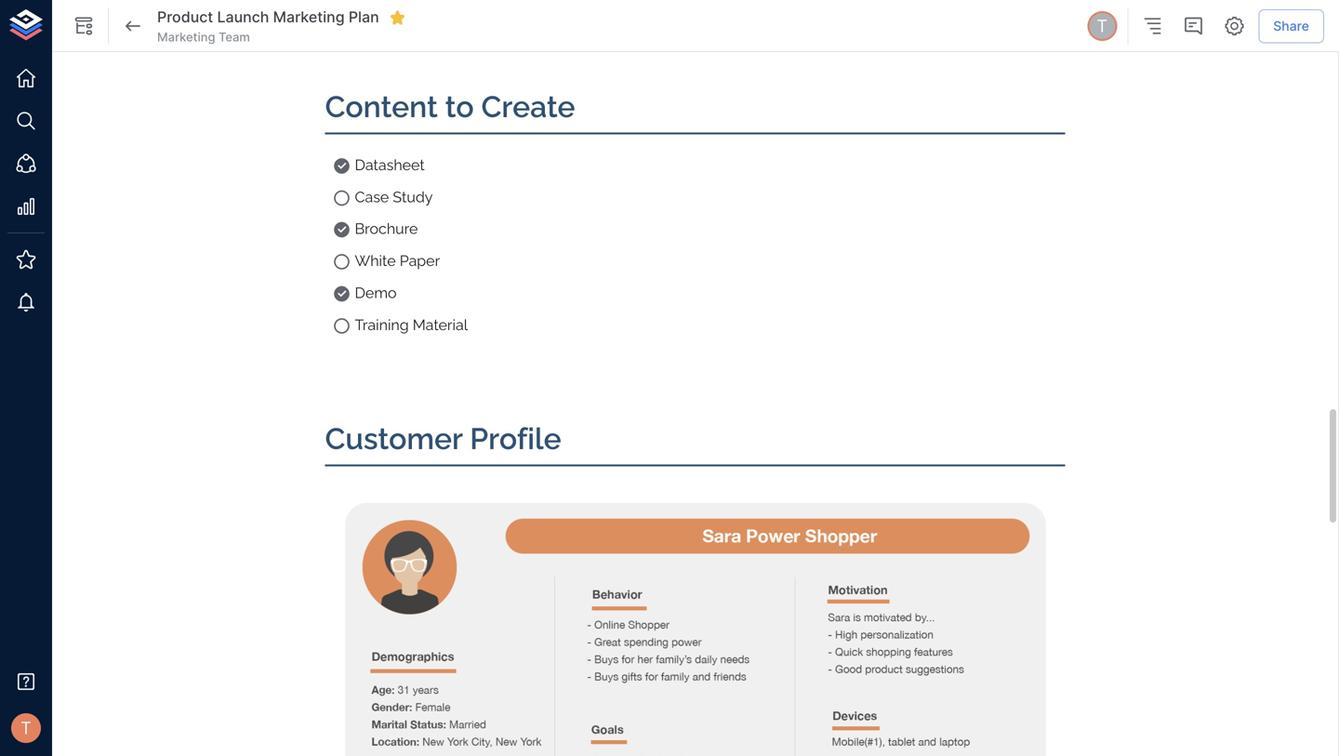 Task type: describe. For each thing, give the bounding box(es) containing it.
case study
[[355, 188, 433, 205]]

share
[[1274, 18, 1310, 34]]

white paper
[[355, 252, 440, 269]]

demo
[[355, 284, 397, 301]]

launch
[[217, 8, 269, 26]]

marketing inside marketing team link
[[157, 30, 215, 44]]

comments image
[[1182, 15, 1205, 37]]

share button
[[1259, 9, 1324, 43]]

go back image
[[122, 15, 144, 37]]

case
[[355, 188, 389, 205]]

show wiki image
[[73, 15, 95, 37]]

0 horizontal spatial t
[[21, 718, 31, 738]]

marketing team
[[157, 30, 250, 44]]

customer profile
[[325, 422, 561, 456]]

plan
[[349, 8, 379, 26]]

0 vertical spatial t button
[[1085, 8, 1120, 44]]

table of contents image
[[1141, 15, 1164, 37]]

content to create
[[325, 89, 575, 124]]

product launch marketing plan
[[157, 8, 379, 26]]

team
[[219, 30, 250, 44]]

material
[[413, 316, 468, 333]]

settings image
[[1223, 15, 1246, 37]]

checked image for datasheet
[[333, 157, 351, 175]]



Task type: locate. For each thing, give the bounding box(es) containing it.
0 vertical spatial checked image
[[333, 157, 351, 175]]

1 vertical spatial checked image
[[333, 221, 351, 239]]

marketing down product
[[157, 30, 215, 44]]

checked image for demo
[[333, 285, 351, 303]]

0 horizontal spatial t button
[[6, 708, 47, 749]]

t
[[1097, 16, 1108, 36], [21, 718, 31, 738]]

unchecked image
[[333, 189, 351, 207], [333, 317, 351, 335]]

1 unchecked image from the top
[[333, 189, 351, 207]]

to
[[445, 89, 474, 124]]

paper
[[400, 252, 440, 269]]

unchecked image left training
[[333, 317, 351, 335]]

3 checked image from the top
[[333, 285, 351, 303]]

1 horizontal spatial t
[[1097, 16, 1108, 36]]

1 vertical spatial unchecked image
[[333, 317, 351, 335]]

2 checked image from the top
[[333, 221, 351, 239]]

0 vertical spatial marketing
[[273, 8, 345, 26]]

0 vertical spatial t
[[1097, 16, 1108, 36]]

0 horizontal spatial marketing
[[157, 30, 215, 44]]

training
[[355, 316, 409, 333]]

marketing team link
[[157, 29, 250, 46]]

profile
[[470, 422, 561, 456]]

training material
[[355, 316, 468, 333]]

t button
[[1085, 8, 1120, 44], [6, 708, 47, 749]]

2 unchecked image from the top
[[333, 317, 351, 335]]

2 vertical spatial checked image
[[333, 285, 351, 303]]

checked image up unchecked icon
[[333, 221, 351, 239]]

datasheet
[[355, 156, 425, 173]]

checked image left datasheet
[[333, 157, 351, 175]]

checked image
[[333, 157, 351, 175], [333, 221, 351, 239], [333, 285, 351, 303]]

0 vertical spatial unchecked image
[[333, 189, 351, 207]]

1 vertical spatial t button
[[6, 708, 47, 749]]

unchecked image left "case"
[[333, 189, 351, 207]]

remove favorite image
[[389, 9, 406, 26]]

unchecked image for case study
[[333, 189, 351, 207]]

checked image for brochure
[[333, 221, 351, 239]]

brochure
[[355, 220, 418, 237]]

checked image down unchecked icon
[[333, 285, 351, 303]]

1 vertical spatial t
[[21, 718, 31, 738]]

white
[[355, 252, 396, 269]]

1 horizontal spatial marketing
[[273, 8, 345, 26]]

marketing
[[273, 8, 345, 26], [157, 30, 215, 44]]

marketing left plan
[[273, 8, 345, 26]]

content
[[325, 89, 438, 124]]

study
[[393, 188, 433, 205]]

1 vertical spatial marketing
[[157, 30, 215, 44]]

product
[[157, 8, 213, 26]]

unchecked image for training material
[[333, 317, 351, 335]]

customer
[[325, 422, 463, 456]]

1 checked image from the top
[[333, 157, 351, 175]]

unchecked image
[[333, 253, 351, 271]]

1 horizontal spatial t button
[[1085, 8, 1120, 44]]

create
[[481, 89, 575, 124]]



Task type: vqa. For each thing, say whether or not it's contained in the screenshot.
Training Material
yes



